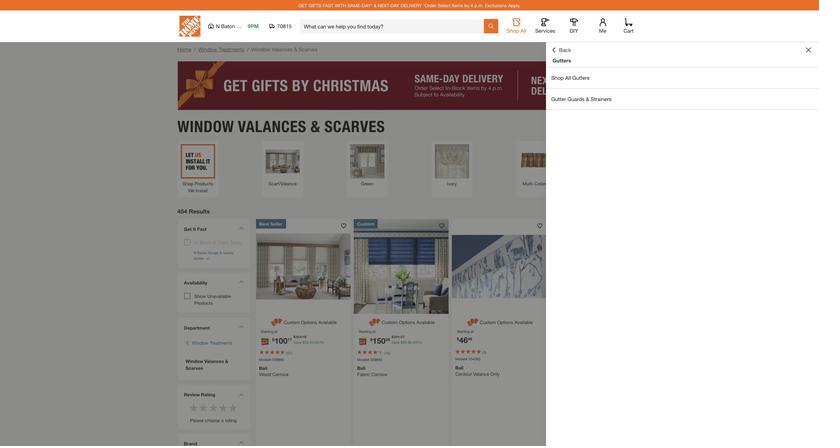 Task type: vqa. For each thing, say whether or not it's contained in the screenshot.
left Shop
yes



Task type: describe. For each thing, give the bounding box(es) containing it.
1 star symbol image from the left
[[199, 403, 209, 413]]

$ inside the $ 150 39
[[370, 337, 373, 342]]

delivery
[[401, 2, 422, 8]]

wood cornice image
[[256, 219, 351, 314]]

ivory
[[447, 181, 457, 186]]

cart link
[[622, 18, 636, 34]]

review
[[184, 392, 200, 397]]

2 star symbol image from the left
[[209, 403, 218, 413]]

( 16 )
[[385, 351, 390, 355]]

150
[[373, 336, 386, 345]]

green link
[[350, 144, 385, 187]]

37
[[401, 335, 405, 339]]

$ 154 . 10 save $ 53 . 93 ( 35 %)
[[294, 335, 324, 344]]

next-
[[378, 2, 391, 8]]

$ 100 17
[[272, 336, 292, 345]]

shop all gutters link
[[546, 67, 819, 88]]

231
[[394, 335, 400, 339]]

bali contour valance only
[[456, 365, 500, 377]]

shop for shop products we install
[[183, 181, 193, 186]]

70815
[[277, 23, 292, 29]]

get
[[298, 2, 307, 8]]

the home depot logo image
[[179, 16, 200, 37]]

& inside menu
[[586, 96, 590, 102]]

46
[[459, 336, 468, 345]]

3 available from the left
[[515, 319, 533, 325]]

menu containing shop all gutters
[[546, 67, 819, 110]]

apply.
[[508, 2, 521, 8]]

4
[[471, 2, 473, 8]]

multi-colored link
[[520, 144, 554, 187]]

custom for bali contour valance only
[[480, 319, 496, 325]]

0 vertical spatial treatments
[[219, 46, 245, 52]]

1 vertical spatial treatments
[[210, 340, 232, 346]]

more options icon image for 150
[[368, 317, 382, 327]]

best seller
[[259, 221, 283, 227]]

gutter guards & strainers link
[[546, 89, 819, 110]]

%) for 100
[[320, 340, 324, 344]]

( inside $ 154 . 10 save $ 53 . 93 ( 35 %)
[[315, 340, 316, 344]]

2 horizontal spatial model#
[[456, 357, 468, 361]]

review rating
[[184, 392, 215, 397]]

at left the store at bottom
[[213, 240, 217, 245]]

bali for 150
[[357, 365, 366, 371]]

16
[[385, 351, 389, 355]]

guards
[[568, 96, 585, 102]]

rouge
[[237, 23, 252, 29]]

fast
[[197, 226, 207, 232]]

sponsored banner image
[[177, 61, 642, 110]]

back
[[559, 47, 571, 53]]

scarf/valance link
[[265, 144, 300, 187]]

options for 100
[[301, 319, 317, 325]]

rating
[[225, 418, 237, 423]]

scarf/valance image
[[265, 144, 300, 178]]

save for 100
[[294, 340, 302, 344]]

choose
[[205, 418, 220, 423]]

back button
[[552, 47, 571, 53]]

0 vertical spatial valances
[[272, 46, 293, 52]]

model# 554260
[[456, 357, 481, 361]]

home / window treatments / window valances & scarves
[[177, 46, 318, 52]]

$ right 39 on the bottom
[[392, 335, 394, 339]]

contour valance only image
[[452, 219, 547, 314]]

& inside window valances & scarves
[[225, 358, 228, 364]]

35 for 150
[[414, 340, 418, 344]]

more options icon image for 100
[[270, 317, 284, 327]]

shop all gutters
[[552, 75, 590, 81]]

0 vertical spatial window treatments link
[[198, 46, 245, 52]]

in stock at store today link
[[194, 240, 242, 245]]

( for bali fabric cornice
[[385, 351, 385, 355]]

colored
[[535, 181, 551, 186]]

n
[[216, 23, 220, 29]]

What can we help you find today? search field
[[304, 19, 484, 33]]

starting at $ 46 49
[[457, 329, 474, 345]]

results
[[189, 208, 210, 215]]

seller
[[270, 221, 283, 227]]

97
[[287, 351, 291, 355]]

39
[[386, 337, 390, 342]]

install
[[196, 188, 208, 193]]

fabric
[[357, 372, 370, 377]]

custom for bali fabric cornice
[[382, 319, 398, 325]]

custom for bali wood cornice
[[284, 319, 300, 325]]

454 results
[[177, 208, 210, 215]]

review rating link
[[184, 391, 227, 398]]

1 / from the left
[[194, 47, 196, 52]]

home
[[177, 46, 192, 52]]

best
[[259, 221, 269, 227]]

shop for shop all gutters
[[552, 75, 564, 81]]

model# 509893
[[357, 357, 382, 362]]

model# for 100
[[259, 357, 271, 362]]

model# 509895
[[259, 357, 284, 362]]

starting at for 150
[[359, 329, 376, 334]]

exclusions
[[485, 2, 507, 8]]

window valances & scarves link
[[184, 358, 243, 371]]

a
[[221, 418, 224, 423]]

shop for shop all
[[507, 27, 519, 34]]

multi-colored
[[523, 181, 551, 186]]

98
[[408, 340, 412, 344]]

3 custom options available from the left
[[480, 319, 533, 325]]

valances inside window valances & scarves
[[204, 358, 224, 364]]

show unavailable products
[[194, 293, 231, 306]]

100
[[275, 336, 288, 345]]

gutter
[[552, 96, 566, 102]]

strainers
[[591, 96, 612, 102]]

get it fast
[[184, 226, 207, 232]]

17
[[288, 337, 292, 342]]

cart
[[624, 27, 634, 34]]

1 vertical spatial window treatments link
[[192, 339, 232, 346]]

wood
[[259, 372, 271, 377]]

154
[[296, 335, 302, 339]]

day
[[391, 2, 400, 8]]

3
[[484, 350, 486, 355]]

multi-
[[523, 181, 535, 186]]

me
[[599, 27, 607, 34]]

cornice for 150
[[371, 372, 388, 377]]

home link
[[177, 46, 192, 52]]

cornice for 100
[[272, 372, 289, 377]]

store
[[218, 240, 229, 245]]



Task type: locate. For each thing, give the bounding box(es) containing it.
$ left 17
[[272, 337, 275, 342]]

2 horizontal spatial options
[[497, 319, 514, 325]]

1 horizontal spatial available
[[417, 319, 435, 325]]

all for shop all
[[521, 27, 527, 34]]

1 horizontal spatial model#
[[357, 357, 369, 362]]

1 save from the left
[[294, 340, 302, 344]]

star symbol image down review rating link
[[199, 403, 209, 413]]

2 custom options available from the left
[[382, 319, 435, 325]]

save down 231
[[392, 340, 400, 344]]

custom options available for 100
[[284, 319, 337, 325]]

1 vertical spatial shop
[[552, 75, 564, 81]]

more options icon image up 150
[[368, 317, 382, 327]]

%) right 98
[[418, 340, 422, 344]]

available for 100
[[319, 319, 337, 325]]

%) inside $ 231 . 37 save $ 80 . 98 ( 35 %)
[[418, 340, 422, 344]]

shop products we install
[[183, 181, 213, 193]]

1 vertical spatial products
[[194, 300, 213, 306]]

2 cornice from the left
[[371, 372, 388, 377]]

availability
[[184, 280, 207, 285]]

starting at for 100
[[261, 329, 278, 334]]

35 inside $ 154 . 10 save $ 53 . 93 ( 35 %)
[[316, 340, 320, 344]]

0 horizontal spatial scarves
[[186, 365, 203, 371]]

department
[[184, 325, 210, 331]]

1 horizontal spatial scarves
[[299, 46, 318, 52]]

2 more options icon image from the left
[[368, 317, 382, 327]]

star symbol image up please
[[189, 403, 199, 413]]

1 horizontal spatial save
[[392, 340, 400, 344]]

with
[[335, 2, 346, 8]]

scarves
[[299, 46, 318, 52], [325, 117, 385, 136], [186, 365, 203, 371]]

me button
[[593, 18, 614, 34]]

$ down 10
[[303, 340, 305, 344]]

select
[[438, 2, 451, 8]]

baton
[[221, 23, 235, 29]]

star symbol image
[[189, 403, 199, 413], [218, 403, 228, 413]]

products up install
[[195, 181, 213, 186]]

bali up wood
[[259, 365, 267, 371]]

cornice down the 509895
[[272, 372, 289, 377]]

only
[[491, 371, 500, 377]]

star symbol image up please choose a rating
[[209, 403, 218, 413]]

1 horizontal spatial custom options available
[[382, 319, 435, 325]]

0 vertical spatial scarves
[[299, 46, 318, 52]]

0 horizontal spatial all
[[521, 27, 527, 34]]

1 vertical spatial gutters
[[573, 75, 590, 81]]

) up bali contour valance only
[[486, 350, 486, 355]]

1 vertical spatial scarves
[[325, 117, 385, 136]]

70815 button
[[269, 23, 292, 29]]

it
[[193, 226, 196, 232]]

scarf/valance
[[269, 181, 297, 186]]

35 right 93
[[316, 340, 320, 344]]

shop all button
[[506, 18, 527, 34]]

model# left 509893 at the bottom
[[357, 357, 369, 362]]

menu
[[546, 67, 819, 110]]

window
[[198, 46, 217, 52], [251, 46, 270, 52], [177, 117, 234, 136], [192, 340, 208, 346], [186, 358, 203, 364]]

all for shop all gutters
[[565, 75, 571, 81]]

2 starting from the left
[[359, 329, 372, 334]]

gifts
[[309, 2, 322, 8]]

2 horizontal spatial starting
[[457, 329, 470, 334]]

2 horizontal spatial bali
[[456, 365, 464, 370]]

0 horizontal spatial more options icon image
[[270, 317, 284, 327]]

0 vertical spatial window valances & scarves
[[177, 117, 385, 136]]

1 vertical spatial window valances & scarves
[[186, 358, 228, 371]]

$ 150 39
[[370, 336, 390, 345]]

2 horizontal spatial available
[[515, 319, 533, 325]]

1 more options icon image from the left
[[270, 317, 284, 327]]

10
[[303, 335, 307, 339]]

model# left "554260"
[[456, 357, 468, 361]]

2 horizontal spatial scarves
[[325, 117, 385, 136]]

window treatments link down n
[[198, 46, 245, 52]]

starting up $ 100 17
[[261, 329, 273, 334]]

( 97 )
[[286, 351, 292, 355]]

35 inside $ 231 . 37 save $ 80 . 98 ( 35 %)
[[414, 340, 418, 344]]

custom options available
[[284, 319, 337, 325], [382, 319, 435, 325], [480, 319, 533, 325]]

shop products we install link
[[181, 144, 215, 194]]

options
[[301, 319, 317, 325], [399, 319, 415, 325], [497, 319, 514, 325]]

0 vertical spatial products
[[195, 181, 213, 186]]

1 horizontal spatial starting
[[359, 329, 372, 334]]

%)
[[320, 340, 324, 344], [418, 340, 422, 344]]

( for bali contour valance only
[[483, 350, 484, 355]]

1 horizontal spatial starting at
[[359, 329, 376, 334]]

1 cornice from the left
[[272, 372, 289, 377]]

cornice inside bali wood cornice
[[272, 372, 289, 377]]

bali inside bali wood cornice
[[259, 365, 267, 371]]

1 horizontal spatial star symbol image
[[218, 403, 228, 413]]

$ right 17
[[294, 335, 296, 339]]

0 horizontal spatial starting at
[[261, 329, 278, 334]]

2 available from the left
[[417, 319, 435, 325]]

starting up 46
[[457, 329, 470, 334]]

1 starting from the left
[[261, 329, 273, 334]]

) for 150
[[389, 351, 390, 355]]

3 star symbol image from the left
[[228, 403, 238, 413]]

( for bali wood cornice
[[286, 351, 287, 355]]

products inside 'show unavailable products'
[[194, 300, 213, 306]]

0 vertical spatial gutters
[[553, 57, 571, 63]]

p.m.
[[475, 2, 484, 8]]

1 horizontal spatial cornice
[[371, 372, 388, 377]]

scarves inside window valances & scarves
[[186, 365, 203, 371]]

2 horizontal spatial more options icon image
[[466, 317, 480, 327]]

$ 231 . 37 save $ 80 . 98 ( 35 %)
[[392, 335, 422, 344]]

) for 100
[[291, 351, 292, 355]]

0 horizontal spatial model#
[[259, 357, 271, 362]]

1 available from the left
[[319, 319, 337, 325]]

all left the services
[[521, 27, 527, 34]]

0 horizontal spatial bali
[[259, 365, 267, 371]]

*order
[[423, 2, 437, 8]]

bali up contour
[[456, 365, 464, 370]]

gutters down back button
[[553, 57, 571, 63]]

cornice down 509893 at the bottom
[[371, 372, 388, 377]]

1 horizontal spatial shop
[[507, 27, 519, 34]]

bali up the fabric
[[357, 365, 366, 371]]

1 horizontal spatial )
[[389, 351, 390, 355]]

/
[[194, 47, 196, 52], [247, 47, 249, 52]]

ivory image
[[435, 144, 469, 178]]

1 vertical spatial valances
[[238, 117, 307, 136]]

gutters inside menu
[[573, 75, 590, 81]]

0 horizontal spatial 35
[[316, 340, 320, 344]]

0 horizontal spatial %)
[[320, 340, 324, 344]]

starting up the $ 150 39
[[359, 329, 372, 334]]

save for 150
[[392, 340, 400, 344]]

0 vertical spatial shop
[[507, 27, 519, 34]]

2 horizontal spatial )
[[486, 350, 486, 355]]

window inside window valances & scarves
[[186, 358, 203, 364]]

starting for 100
[[261, 329, 273, 334]]

( inside $ 231 . 37 save $ 80 . 98 ( 35 %)
[[413, 340, 414, 344]]

treatments
[[219, 46, 245, 52], [210, 340, 232, 346]]

more options icon image up 100
[[270, 317, 284, 327]]

2 / from the left
[[247, 47, 249, 52]]

2 vertical spatial shop
[[183, 181, 193, 186]]

shop down the apply.
[[507, 27, 519, 34]]

drawer close image
[[806, 47, 812, 53]]

2 starting at from the left
[[359, 329, 376, 334]]

all inside shop all button
[[521, 27, 527, 34]]

all inside shop all gutters link
[[565, 75, 571, 81]]

cornice
[[272, 372, 289, 377], [371, 372, 388, 377]]

please choose a rating
[[190, 418, 237, 423]]

products
[[195, 181, 213, 186], [194, 300, 213, 306]]

custom options available for 150
[[382, 319, 435, 325]]

star symbol image up 'rating'
[[228, 403, 238, 413]]

star symbol image up the a in the bottom left of the page
[[218, 403, 228, 413]]

save
[[294, 340, 302, 344], [392, 340, 400, 344]]

n baton rouge
[[216, 23, 252, 29]]

2 vertical spatial scarves
[[186, 365, 203, 371]]

show
[[194, 293, 206, 299]]

day*
[[362, 2, 373, 8]]

(
[[315, 340, 316, 344], [413, 340, 414, 344], [483, 350, 484, 355], [286, 351, 287, 355], [385, 351, 385, 355]]

2 vertical spatial valances
[[204, 358, 224, 364]]

1 %) from the left
[[320, 340, 324, 344]]

$ down 37
[[401, 340, 403, 344]]

1 horizontal spatial /
[[247, 47, 249, 52]]

0 horizontal spatial custom options available
[[284, 319, 337, 325]]

starting at
[[261, 329, 278, 334], [359, 329, 376, 334]]

cornice inside bali fabric cornice
[[371, 372, 388, 377]]

at up 150
[[373, 329, 376, 334]]

multi colored image
[[520, 144, 554, 178]]

model#
[[456, 357, 468, 361], [259, 357, 271, 362], [357, 357, 369, 362]]

1 horizontal spatial 35
[[414, 340, 418, 344]]

shop
[[507, 27, 519, 34], [552, 75, 564, 81], [183, 181, 193, 186]]

shop up gutter at the right
[[552, 75, 564, 81]]

shop inside shop products we install
[[183, 181, 193, 186]]

at up 100
[[274, 329, 278, 334]]

model# left the 509895
[[259, 357, 271, 362]]

2 save from the left
[[392, 340, 400, 344]]

bali inside bali contour valance only
[[456, 365, 464, 370]]

2 star symbol image from the left
[[218, 403, 228, 413]]

get it fast link
[[181, 222, 246, 237]]

3 options from the left
[[497, 319, 514, 325]]

options for 150
[[399, 319, 415, 325]]

fast
[[323, 2, 334, 8]]

80
[[403, 340, 407, 344]]

1 options from the left
[[301, 319, 317, 325]]

ivory link
[[435, 144, 469, 187]]

starting inside starting at $ 46 49
[[457, 329, 470, 334]]

shop inside button
[[507, 27, 519, 34]]

please
[[190, 418, 204, 423]]

0 horizontal spatial )
[[291, 351, 292, 355]]

1 horizontal spatial options
[[399, 319, 415, 325]]

shop products we install image
[[181, 144, 215, 178]]

0 horizontal spatial save
[[294, 340, 302, 344]]

2 %) from the left
[[418, 340, 422, 344]]

valances
[[272, 46, 293, 52], [238, 117, 307, 136], [204, 358, 224, 364]]

1 horizontal spatial more options icon image
[[368, 317, 382, 327]]

) down 39 on the bottom
[[389, 351, 390, 355]]

) down 17
[[291, 351, 292, 355]]

diy button
[[564, 18, 585, 34]]

1 star symbol image from the left
[[189, 403, 199, 413]]

window treatments link down the department link
[[192, 339, 232, 346]]

unavailable
[[207, 293, 231, 299]]

save down 154
[[294, 340, 302, 344]]

starting for 150
[[359, 329, 372, 334]]

at up 49
[[471, 329, 474, 334]]

green
[[361, 181, 374, 186]]

more options icon image up starting at $ 46 49 at the bottom right of the page
[[466, 317, 480, 327]]

0 vertical spatial all
[[521, 27, 527, 34]]

at inside starting at $ 46 49
[[471, 329, 474, 334]]

stock
[[199, 240, 211, 245]]

bali for 100
[[259, 365, 267, 371]]

in stock at store today
[[194, 240, 242, 245]]

bali inside bali fabric cornice
[[357, 365, 366, 371]]

contour
[[456, 371, 472, 377]]

services
[[536, 27, 555, 34]]

2 horizontal spatial shop
[[552, 75, 564, 81]]

35 for 100
[[316, 340, 320, 344]]

1 horizontal spatial %)
[[418, 340, 422, 344]]

( 3 )
[[483, 350, 486, 355]]

$ inside starting at $ 46 49
[[457, 337, 459, 342]]

0 horizontal spatial starting
[[261, 329, 273, 334]]

shop up the we
[[183, 181, 193, 186]]

bali
[[456, 365, 464, 370], [259, 365, 267, 371], [357, 365, 366, 371]]

more options icon image
[[270, 317, 284, 327], [368, 317, 382, 327], [466, 317, 480, 327]]

department link
[[181, 321, 246, 335]]

0 horizontal spatial shop
[[183, 181, 193, 186]]

3 more options icon image from the left
[[466, 317, 480, 327]]

save inside $ 154 . 10 save $ 53 . 93 ( 35 %)
[[294, 340, 302, 344]]

/ right home
[[194, 47, 196, 52]]

554260
[[469, 357, 481, 361]]

%) inside $ 154 . 10 save $ 53 . 93 ( 35 %)
[[320, 340, 324, 344]]

availability link
[[181, 276, 246, 291]]

treatments down n baton rouge
[[219, 46, 245, 52]]

green image
[[350, 144, 385, 178]]

$ inside $ 100 17
[[272, 337, 275, 342]]

%) right 93
[[320, 340, 324, 344]]

star symbol image
[[199, 403, 209, 413], [209, 403, 218, 413], [228, 403, 238, 413]]

3 starting from the left
[[457, 329, 470, 334]]

fabric cornice image
[[354, 219, 449, 314]]

products down show
[[194, 300, 213, 306]]

today
[[230, 240, 242, 245]]

window treatments link
[[198, 46, 245, 52], [192, 339, 232, 346]]

1 35 from the left
[[316, 340, 320, 344]]

we
[[188, 188, 195, 193]]

%) for 150
[[418, 340, 422, 344]]

/ down rouge
[[247, 47, 249, 52]]

1 horizontal spatial bali
[[357, 365, 366, 371]]

1 starting at from the left
[[261, 329, 278, 334]]

1 horizontal spatial gutters
[[573, 75, 590, 81]]

509895
[[272, 357, 284, 362]]

starting at up 150
[[359, 329, 376, 334]]

get
[[184, 226, 192, 232]]

show unavailable products link
[[194, 293, 231, 306]]

$ left 49
[[457, 337, 459, 342]]

all up guards on the top of the page
[[565, 75, 571, 81]]

gutters up the gutter guards & strainers
[[573, 75, 590, 81]]

0 horizontal spatial available
[[319, 319, 337, 325]]

9pm
[[248, 23, 259, 29]]

2 35 from the left
[[414, 340, 418, 344]]

bali wood cornice
[[259, 365, 289, 377]]

0 horizontal spatial gutters
[[553, 57, 571, 63]]

1 vertical spatial all
[[565, 75, 571, 81]]

at
[[213, 240, 217, 245], [274, 329, 278, 334], [373, 329, 376, 334], [471, 329, 474, 334]]

0 horizontal spatial /
[[194, 47, 196, 52]]

get gifts fast with same-day* & next-day delivery *order select items by 4 p.m. exclusions apply.
[[298, 2, 521, 8]]

model# for 150
[[357, 357, 369, 362]]

shop all
[[507, 27, 527, 34]]

0 horizontal spatial cornice
[[272, 372, 289, 377]]

treatments down the department link
[[210, 340, 232, 346]]

2 horizontal spatial custom options available
[[480, 319, 533, 325]]

2 options from the left
[[399, 319, 415, 325]]

starting at up 100
[[261, 329, 278, 334]]

1 horizontal spatial all
[[565, 75, 571, 81]]

save inside $ 231 . 37 save $ 80 . 98 ( 35 %)
[[392, 340, 400, 344]]

1 custom options available from the left
[[284, 319, 337, 325]]

0 horizontal spatial options
[[301, 319, 317, 325]]

$ left 39 on the bottom
[[370, 337, 373, 342]]

products inside shop products we install
[[195, 181, 213, 186]]

0 horizontal spatial star symbol image
[[189, 403, 199, 413]]

valance
[[473, 371, 489, 377]]

available for 150
[[417, 319, 435, 325]]

gutters
[[553, 57, 571, 63], [573, 75, 590, 81]]

35 right 98
[[414, 340, 418, 344]]

&
[[374, 2, 377, 8], [294, 46, 297, 52], [586, 96, 590, 102], [311, 117, 320, 136], [225, 358, 228, 364]]

509893
[[370, 357, 382, 362]]

by
[[465, 2, 470, 8]]



